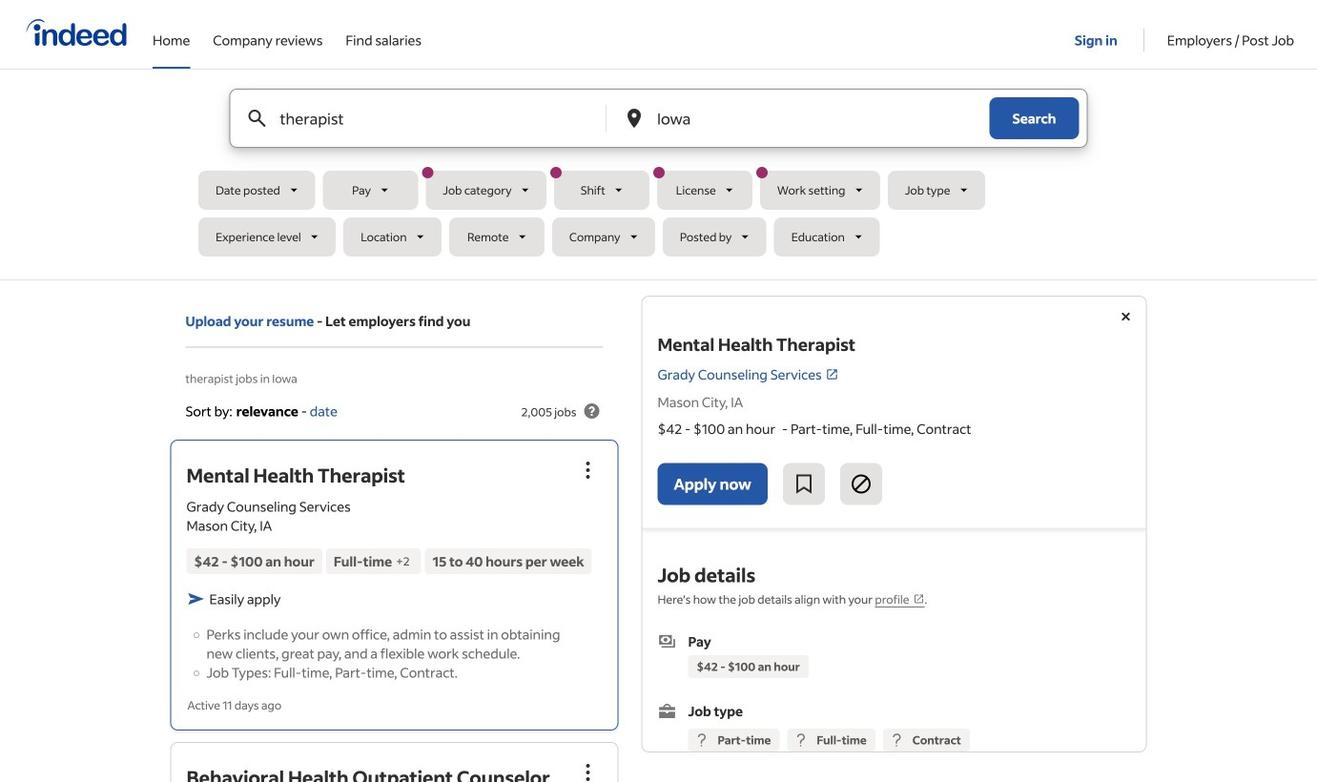 Task type: describe. For each thing, give the bounding box(es) containing it.
job actions for behavioral health outpatient counselor is collapsed image
[[577, 762, 600, 783]]

job preferences (opens in a new window) image
[[914, 593, 925, 605]]

missing qualification image
[[792, 732, 810, 749]]

grady counseling services (opens in a new tab) image
[[826, 368, 840, 381]]

help icon image
[[581, 400, 604, 423]]

2 missing qualification image from the left
[[888, 732, 905, 749]]

close job details image
[[1115, 305, 1138, 328]]

Edit location text field
[[654, 90, 952, 147]]

job actions for mental health therapist is collapsed image
[[577, 459, 600, 482]]



Task type: locate. For each thing, give the bounding box(es) containing it.
missing qualification image
[[693, 732, 710, 749], [888, 732, 905, 749]]

None search field
[[199, 89, 1119, 264]]

1 horizontal spatial missing qualification image
[[888, 732, 905, 749]]

not interested image
[[850, 473, 873, 496]]

search: Job title, keywords, or company text field
[[276, 90, 574, 147]]

1 missing qualification image from the left
[[693, 732, 710, 749]]

0 horizontal spatial missing qualification image
[[693, 732, 710, 749]]

save this job image
[[793, 473, 816, 496]]



Task type: vqa. For each thing, say whether or not it's contained in the screenshot.
Messages Unread count 0 icon
no



